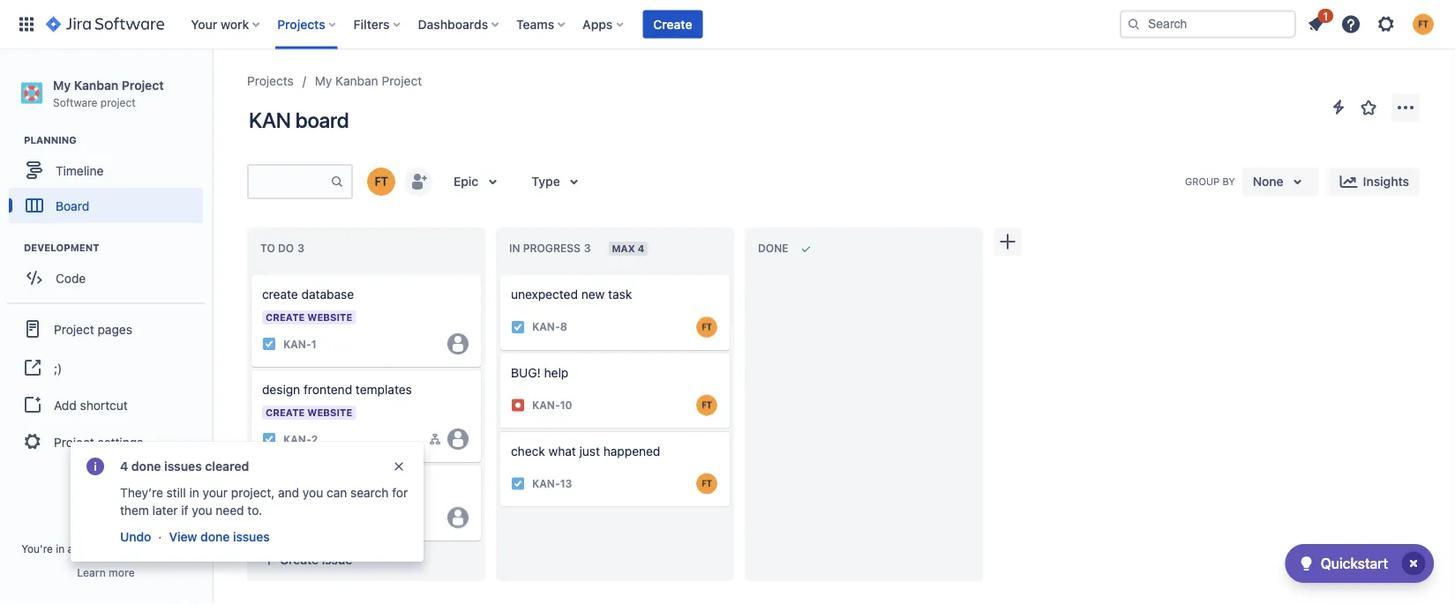 Task type: describe. For each thing, give the bounding box(es) containing it.
projects for projects link
[[247, 74, 294, 88]]

kan- for 2
[[283, 433, 311, 446]]

task image for new issue here too
[[262, 511, 276, 525]]

primary element
[[11, 0, 1120, 49]]

create column image
[[997, 231, 1018, 252]]

max 4
[[612, 243, 644, 255]]

my for my kanban project
[[315, 74, 332, 88]]

if
[[181, 503, 188, 518]]

still
[[166, 486, 186, 500]]

kan-8 link
[[532, 320, 567, 335]]

1 horizontal spatial new
[[581, 287, 605, 302]]

1 vertical spatial 1
[[311, 338, 316, 350]]

here
[[322, 478, 347, 492]]

more
[[109, 567, 135, 579]]

help image
[[1340, 14, 1362, 35]]

quickstart
[[1321, 555, 1388, 572]]

more image
[[1395, 97, 1416, 118]]

insights button
[[1328, 168, 1420, 196]]

assignee: funky town image for bug! help
[[696, 395, 717, 416]]

star kan board image
[[1358, 97, 1379, 118]]

project pages
[[54, 322, 132, 336]]

design frontend templates
[[262, 383, 412, 397]]

appswitcher icon image
[[16, 14, 37, 35]]

projects button
[[272, 10, 343, 38]]

shortcut
[[80, 398, 128, 412]]

2
[[311, 433, 318, 446]]

my kanban project link
[[315, 71, 422, 92]]

epic button
[[443, 168, 514, 196]]

type
[[531, 174, 560, 189]]

pages
[[98, 322, 132, 336]]

too
[[350, 478, 369, 492]]

add shortcut
[[54, 398, 128, 412]]

project settings
[[54, 435, 143, 449]]

design
[[262, 383, 300, 397]]

1 vertical spatial in
[[56, 543, 65, 555]]

max
[[612, 243, 635, 255]]

kan
[[249, 108, 291, 132]]

3 assignee: funky town image from the top
[[696, 473, 717, 494]]

learn more button
[[77, 566, 135, 580]]

new issue here too
[[262, 478, 369, 492]]

create database
[[262, 287, 354, 302]]

kan- for 10
[[532, 399, 560, 412]]

work
[[221, 17, 249, 31]]

project inside 'my kanban project software project'
[[100, 96, 136, 108]]

create issue button
[[251, 544, 481, 576]]

to do
[[260, 242, 294, 255]]

create for create issue
[[280, 553, 319, 567]]

check
[[511, 444, 545, 458]]

view done issues
[[169, 530, 270, 544]]

cleared
[[205, 459, 249, 474]]

apps button
[[577, 10, 630, 38]]

they're
[[120, 486, 163, 500]]

create issue image for unexpected new task
[[490, 263, 511, 284]]

undo button
[[118, 527, 153, 548]]

can
[[327, 486, 347, 500]]

kan- for 8
[[532, 321, 560, 333]]

templates
[[356, 383, 412, 397]]

search image
[[1127, 17, 1141, 31]]

kan-8
[[532, 321, 567, 333]]

filters button
[[348, 10, 407, 38]]

1 inside banner
[[1323, 10, 1328, 22]]

insights image
[[1338, 171, 1359, 192]]

create issue
[[280, 553, 352, 567]]

8
[[560, 321, 567, 333]]

issues for view done issues
[[233, 530, 270, 544]]

my kanban project
[[315, 74, 422, 88]]

issue for create
[[322, 553, 352, 567]]

insights
[[1363, 174, 1409, 189]]

10
[[560, 399, 572, 412]]

kan-1 link
[[283, 337, 316, 352]]

project inside my kanban project link
[[382, 74, 422, 88]]

team-
[[76, 543, 106, 555]]

you're
[[21, 543, 53, 555]]

12
[[311, 512, 323, 524]]

in progress
[[509, 242, 580, 255]]

planning
[[24, 135, 77, 146]]

kanban for my kanban project
[[335, 74, 378, 88]]

teams button
[[511, 10, 572, 38]]

apps
[[583, 17, 613, 31]]

group
[[1185, 176, 1220, 187]]

kan-13 link
[[532, 476, 572, 491]]

0 of 1 child issues complete image
[[428, 432, 442, 446]]

in progress element
[[509, 242, 594, 255]]

kanban for my kanban project software project
[[74, 78, 118, 92]]

task image for create database
[[262, 337, 276, 351]]

learn
[[77, 567, 106, 579]]

group containing project pages
[[7, 303, 205, 467]]

Search this board text field
[[249, 166, 330, 198]]

later
[[152, 503, 178, 518]]

create issue image for bug! help
[[490, 341, 511, 362]]

kan-2
[[283, 433, 318, 446]]

bug image
[[511, 398, 525, 413]]

none button
[[1242, 168, 1319, 196]]

1 vertical spatial project
[[155, 543, 190, 555]]

to do element
[[260, 242, 308, 255]]

your profile and settings image
[[1413, 14, 1434, 35]]

managed
[[106, 543, 152, 555]]

create
[[262, 287, 298, 302]]

development group
[[9, 241, 211, 301]]



Task type: locate. For each thing, give the bounding box(es) containing it.
2 vertical spatial task image
[[511, 477, 525, 491]]

1 vertical spatial assignee: funky town image
[[696, 395, 717, 416]]

add
[[54, 398, 77, 412]]

project inside 'my kanban project software project'
[[122, 78, 164, 92]]

issues for 4 done issues cleared
[[164, 459, 202, 474]]

kan-1
[[283, 338, 316, 350]]

4
[[638, 243, 644, 255], [120, 459, 128, 474]]

funky town image
[[367, 168, 395, 196]]

1 vertical spatial task image
[[262, 432, 276, 446]]

group by
[[1185, 176, 1235, 187]]

project pages link
[[7, 310, 205, 349]]

1 horizontal spatial issues
[[233, 530, 270, 544]]

1 vertical spatial issue
[[322, 553, 352, 567]]

view done issues link
[[167, 527, 272, 548]]

0 vertical spatial project
[[100, 96, 136, 108]]

0 horizontal spatial my
[[53, 78, 71, 92]]

need
[[216, 503, 244, 518]]

filters
[[354, 17, 390, 31]]

kan- right bug icon
[[532, 399, 560, 412]]

0 horizontal spatial task image
[[262, 511, 276, 525]]

task image left kan-2 link
[[262, 432, 276, 446]]

kan- up design
[[283, 338, 311, 350]]

bug!
[[511, 366, 541, 380]]

;) link
[[7, 349, 205, 388]]

1 vertical spatial you
[[192, 503, 212, 518]]

0 vertical spatial new
[[581, 287, 605, 302]]

projects up projects link
[[277, 17, 325, 31]]

sidebar navigation image
[[192, 71, 231, 106]]

1 vertical spatial create issue image
[[490, 341, 511, 362]]

2 vertical spatial assignee: funky town image
[[696, 473, 717, 494]]

development image
[[3, 238, 24, 259]]

2 assignee: funky town image from the top
[[696, 395, 717, 416]]

kan- for 12
[[283, 512, 311, 524]]

0 vertical spatial done
[[131, 459, 161, 474]]

your work
[[191, 17, 249, 31]]

1 horizontal spatial create issue image
[[490, 263, 511, 284]]

4 right max
[[638, 243, 644, 255]]

for
[[392, 486, 408, 500]]

create issue image up bug! at the bottom of page
[[490, 341, 511, 362]]

1 horizontal spatial project
[[155, 543, 190, 555]]

you right if on the left bottom of the page
[[192, 503, 212, 518]]

1 up frontend
[[311, 338, 316, 350]]

kan- inside 'link'
[[532, 399, 560, 412]]

0 vertical spatial 1
[[1323, 10, 1328, 22]]

1 horizontal spatial task image
[[511, 320, 525, 334]]

progress
[[523, 242, 580, 255]]

unassigned image
[[447, 507, 469, 528]]

1 vertical spatial issues
[[233, 530, 270, 544]]

dashboards button
[[413, 10, 506, 38]]

projects up kan
[[247, 74, 294, 88]]

project inside project settings link
[[54, 435, 94, 449]]

1 vertical spatial create issue image
[[241, 358, 262, 379]]

issue down 12 in the bottom left of the page
[[322, 553, 352, 567]]

task image
[[511, 320, 525, 334], [262, 511, 276, 525]]

projects inside 'popup button'
[[277, 17, 325, 31]]

project settings link
[[7, 423, 205, 462]]

Search field
[[1120, 10, 1296, 38]]

issue inside button
[[322, 553, 352, 567]]

kan-10
[[532, 399, 572, 412]]

create down kan-12
[[280, 553, 319, 567]]

create issue image up design
[[241, 358, 262, 379]]

my inside 'my kanban project software project'
[[53, 78, 71, 92]]

type button
[[521, 168, 595, 196]]

check image
[[1296, 553, 1317, 574]]

board
[[295, 108, 349, 132]]

0 vertical spatial 4
[[638, 243, 644, 255]]

0 horizontal spatial in
[[56, 543, 65, 555]]

what
[[548, 444, 576, 458]]

view
[[169, 530, 197, 544]]

kanban inside 'my kanban project software project'
[[74, 78, 118, 92]]

project left the pages
[[54, 322, 94, 336]]

task image left kan-1 link
[[262, 337, 276, 351]]

dismiss image
[[392, 460, 406, 474]]

frontend
[[304, 383, 352, 397]]

0 vertical spatial unassigned image
[[447, 334, 469, 355]]

to.
[[247, 503, 262, 518]]

software
[[53, 96, 97, 108]]

group
[[7, 303, 205, 467]]

1 horizontal spatial 4
[[638, 243, 644, 255]]

a
[[68, 543, 73, 555]]

1 horizontal spatial issue
[[322, 553, 352, 567]]

0 horizontal spatial project
[[100, 96, 136, 108]]

0 vertical spatial issues
[[164, 459, 202, 474]]

create issue image for design frontend templates
[[241, 358, 262, 379]]

projects for projects 'popup button'
[[277, 17, 325, 31]]

unassigned image
[[447, 334, 469, 355], [447, 429, 469, 450]]

kan-2 link
[[283, 432, 318, 447]]

quickstart button
[[1285, 544, 1434, 583]]

0 horizontal spatial you
[[192, 503, 212, 518]]

0 vertical spatial projects
[[277, 17, 325, 31]]

1 vertical spatial unassigned image
[[447, 429, 469, 450]]

automations menu button icon image
[[1328, 97, 1349, 118]]

kanban up software in the left top of the page
[[74, 78, 118, 92]]

1 vertical spatial 4
[[120, 459, 128, 474]]

1 unassigned image from the top
[[447, 334, 469, 355]]

project right software in the left top of the page
[[100, 96, 136, 108]]

0 vertical spatial issue
[[289, 478, 318, 492]]

0 vertical spatial task image
[[262, 337, 276, 351]]

create button
[[643, 10, 703, 38]]

kan-
[[532, 321, 560, 333], [283, 338, 311, 350], [532, 399, 560, 412], [283, 433, 311, 446], [532, 478, 560, 490], [283, 512, 311, 524]]

0 vertical spatial in
[[189, 486, 199, 500]]

them
[[120, 503, 149, 518]]

dashboards
[[418, 17, 488, 31]]

project down filters dropdown button
[[382, 74, 422, 88]]

board
[[56, 198, 89, 213]]

;)
[[54, 361, 62, 375]]

you
[[303, 486, 323, 500], [192, 503, 212, 518]]

kan- down unexpected
[[532, 321, 560, 333]]

0 vertical spatial you
[[303, 486, 323, 500]]

your
[[191, 17, 217, 31]]

task image down project,
[[262, 511, 276, 525]]

kan- for 13
[[532, 478, 560, 490]]

kan- up new issue here too
[[283, 433, 311, 446]]

1 horizontal spatial create
[[653, 17, 692, 31]]

0 horizontal spatial create issue image
[[241, 263, 262, 284]]

0 horizontal spatial done
[[131, 459, 161, 474]]

0 horizontal spatial create issue image
[[241, 358, 262, 379]]

1 vertical spatial done
[[200, 530, 230, 544]]

1 vertical spatial projects
[[247, 74, 294, 88]]

1 horizontal spatial create issue image
[[490, 341, 511, 362]]

assignee: funky town image for unexpected new task
[[696, 317, 717, 338]]

board link
[[9, 188, 203, 223]]

check what just happened
[[511, 444, 660, 458]]

task image
[[262, 337, 276, 351], [262, 432, 276, 446], [511, 477, 525, 491]]

planning group
[[9, 133, 211, 229]]

create issue image
[[490, 263, 511, 284], [241, 358, 262, 379]]

to
[[260, 242, 275, 255]]

done inside view done issues "link"
[[200, 530, 230, 544]]

task image left kan-8 link
[[511, 320, 525, 334]]

task image for unexpected new task
[[511, 320, 525, 334]]

timeline
[[56, 163, 104, 178]]

kan-10 link
[[532, 398, 572, 413]]

your
[[203, 486, 228, 500]]

0 horizontal spatial new
[[262, 478, 286, 492]]

1 horizontal spatial kanban
[[335, 74, 378, 88]]

settings
[[98, 435, 143, 449]]

0 vertical spatial create
[[653, 17, 692, 31]]

1 vertical spatial new
[[262, 478, 286, 492]]

issues inside "link"
[[233, 530, 270, 544]]

1 horizontal spatial you
[[303, 486, 323, 500]]

banner
[[0, 0, 1455, 49]]

project,
[[231, 486, 275, 500]]

4 down 'settings'
[[120, 459, 128, 474]]

task
[[608, 287, 632, 302]]

assignee: funky town image
[[696, 317, 717, 338], [696, 395, 717, 416], [696, 473, 717, 494]]

kan- down "what"
[[532, 478, 560, 490]]

13
[[560, 478, 572, 490]]

bug! help
[[511, 366, 568, 380]]

in right still on the bottom of page
[[189, 486, 199, 500]]

issue left the here
[[289, 478, 318, 492]]

you're in a team-managed project
[[21, 543, 190, 555]]

happened
[[603, 444, 660, 458]]

epic
[[454, 174, 478, 189]]

jira software image
[[46, 14, 164, 35], [46, 14, 164, 35]]

1 horizontal spatial my
[[315, 74, 332, 88]]

you left the can
[[303, 486, 323, 500]]

done down need
[[200, 530, 230, 544]]

teams
[[516, 17, 554, 31]]

they're still in your project, and you can search for them later if you need to.
[[120, 486, 408, 518]]

planning image
[[3, 130, 24, 151]]

just
[[579, 444, 600, 458]]

notifications image
[[1305, 14, 1326, 35]]

done
[[758, 242, 788, 255]]

0 vertical spatial create issue image
[[241, 263, 262, 284]]

by
[[1222, 176, 1235, 187]]

my
[[315, 74, 332, 88], [53, 78, 71, 92]]

project down add
[[54, 435, 94, 449]]

kanban up board
[[335, 74, 378, 88]]

database
[[301, 287, 354, 302]]

2 unassigned image from the top
[[447, 429, 469, 450]]

timeline link
[[9, 153, 203, 188]]

1 vertical spatial create
[[280, 553, 319, 567]]

create issue image down to
[[241, 263, 262, 284]]

code link
[[9, 260, 203, 296]]

create issue image
[[241, 263, 262, 284], [490, 341, 511, 362]]

create right apps popup button
[[653, 17, 692, 31]]

issues up still on the bottom of page
[[164, 459, 202, 474]]

kan board
[[249, 108, 349, 132]]

kan- for 1
[[283, 338, 311, 350]]

unexpected new task
[[511, 287, 632, 302]]

1 horizontal spatial in
[[189, 486, 199, 500]]

create
[[653, 17, 692, 31], [280, 553, 319, 567]]

my up software in the left top of the page
[[53, 78, 71, 92]]

project left sidebar navigation icon
[[122, 78, 164, 92]]

1 left help 'icon'
[[1323, 10, 1328, 22]]

project
[[100, 96, 136, 108], [155, 543, 190, 555]]

learn more
[[77, 567, 135, 579]]

0 horizontal spatial 4
[[120, 459, 128, 474]]

new up to.
[[262, 478, 286, 492]]

in left a
[[56, 543, 65, 555]]

create issue image down in
[[490, 263, 511, 284]]

0 of 1 child issues complete image
[[428, 432, 442, 446]]

done for view
[[200, 530, 230, 544]]

1 assignee: funky town image from the top
[[696, 317, 717, 338]]

add shortcut button
[[7, 388, 205, 423]]

kan- down "and"
[[283, 512, 311, 524]]

new left the task
[[581, 287, 605, 302]]

in inside they're still in your project, and you can search for them later if you need to.
[[189, 486, 199, 500]]

0 vertical spatial assignee: funky town image
[[696, 317, 717, 338]]

project down later
[[155, 543, 190, 555]]

0 horizontal spatial 1
[[311, 338, 316, 350]]

projects
[[277, 17, 325, 31], [247, 74, 294, 88]]

my up board
[[315, 74, 332, 88]]

help
[[544, 366, 568, 380]]

0 horizontal spatial kanban
[[74, 78, 118, 92]]

issues down to.
[[233, 530, 270, 544]]

do
[[278, 242, 294, 255]]

settings image
[[1376, 14, 1397, 35]]

my for my kanban project software project
[[53, 78, 71, 92]]

1 horizontal spatial done
[[200, 530, 230, 544]]

add people image
[[408, 171, 429, 192]]

done up they're
[[131, 459, 161, 474]]

new
[[581, 287, 605, 302], [262, 478, 286, 492]]

1 horizontal spatial 1
[[1323, 10, 1328, 22]]

0 horizontal spatial issue
[[289, 478, 318, 492]]

in
[[509, 242, 520, 255]]

create inside primary element
[[653, 17, 692, 31]]

create issue image for create database
[[241, 263, 262, 284]]

task image left kan-13 link
[[511, 477, 525, 491]]

done for 4
[[131, 459, 161, 474]]

0 vertical spatial create issue image
[[490, 263, 511, 284]]

kan-12
[[283, 512, 323, 524]]

banner containing your work
[[0, 0, 1455, 49]]

task image for design frontend templates
[[262, 432, 276, 446]]

0 horizontal spatial create
[[280, 553, 319, 567]]

create for create
[[653, 17, 692, 31]]

0 horizontal spatial issues
[[164, 459, 202, 474]]

1 vertical spatial task image
[[262, 511, 276, 525]]

0 vertical spatial task image
[[511, 320, 525, 334]]

issue for new
[[289, 478, 318, 492]]

dismiss quickstart image
[[1399, 550, 1428, 578]]



Task type: vqa. For each thing, say whether or not it's contained in the screenshot.
team. in the DESIGN DECISION RECORD IMPORTANT PROJECT DECISIONS AND COMMUNICATE THEM WITH YOUR TEAM.
no



